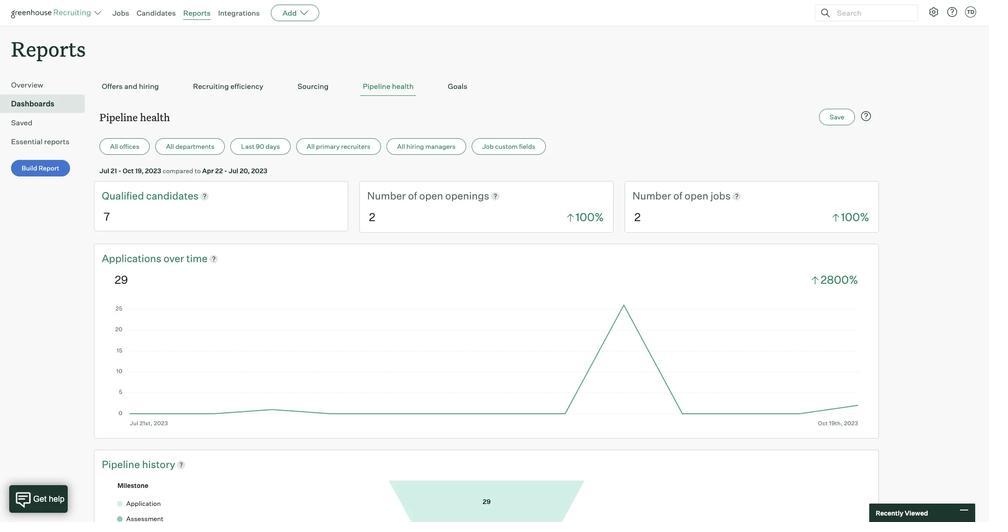 Task type: vqa. For each thing, say whether or not it's contained in the screenshot.
All offices All
yes



Task type: describe. For each thing, give the bounding box(es) containing it.
pipeline health button
[[361, 77, 416, 96]]

history
[[142, 458, 175, 470]]

last 90 days
[[241, 143, 280, 150]]

build report button
[[11, 160, 70, 177]]

openings
[[445, 190, 489, 202]]

candidates link
[[137, 8, 176, 18]]

19,
[[135, 167, 144, 175]]

goals button
[[446, 77, 470, 96]]

essential reports link
[[11, 136, 81, 147]]

of for jobs
[[674, 190, 683, 202]]

applications link
[[102, 252, 164, 266]]

build report
[[22, 164, 59, 172]]

2 2023 from the left
[[251, 167, 268, 175]]

sourcing button
[[295, 77, 331, 96]]

job
[[483, 143, 494, 150]]

milestone
[[118, 481, 148, 489]]

all hiring managers
[[397, 143, 456, 150]]

number for jobs
[[633, 190, 671, 202]]

7
[[104, 210, 110, 224]]

0 horizontal spatial reports
[[11, 35, 86, 62]]

build
[[22, 164, 37, 172]]

td
[[967, 9, 975, 15]]

offices
[[119, 143, 139, 150]]

hiring inside button
[[407, 143, 424, 150]]

history link
[[142, 458, 175, 472]]

offers
[[102, 82, 123, 91]]

sourcing
[[298, 82, 329, 91]]

candidates
[[137, 8, 176, 18]]

all for all departments
[[166, 143, 174, 150]]

greenhouse recruiting image
[[11, 7, 94, 18]]

pipeline inside button
[[363, 82, 391, 91]]

integrations link
[[218, 8, 260, 18]]

jobs link
[[112, 8, 129, 18]]

job custom fields
[[483, 143, 536, 150]]

tab list containing offers and hiring
[[100, 77, 874, 96]]

td button
[[966, 6, 977, 18]]

save button
[[820, 109, 855, 125]]

21
[[111, 167, 117, 175]]

pipeline link
[[102, 458, 142, 472]]

saved
[[11, 118, 32, 127]]

jobs
[[112, 8, 129, 18]]

days
[[266, 143, 280, 150]]

overview link
[[11, 79, 81, 90]]

xychart image
[[115, 302, 859, 427]]

recruiters
[[341, 143, 371, 150]]

time
[[186, 252, 208, 265]]

recently viewed
[[876, 509, 928, 517]]

reports
[[44, 137, 69, 146]]

open for jobs
[[685, 190, 709, 202]]

essential reports
[[11, 137, 69, 146]]

applications over
[[102, 252, 186, 265]]

0 horizontal spatial health
[[140, 110, 170, 124]]

qualified link
[[102, 189, 146, 203]]

dashboards link
[[11, 98, 81, 109]]

overview
[[11, 80, 43, 89]]

compared
[[163, 167, 193, 175]]

1 jul from the left
[[100, 167, 109, 175]]

custom
[[495, 143, 518, 150]]

last
[[241, 143, 255, 150]]

recruiting efficiency
[[193, 82, 264, 91]]

2 jul from the left
[[229, 167, 238, 175]]

2 for openings
[[369, 210, 375, 224]]

2 vertical spatial pipeline
[[102, 458, 142, 470]]

of for openings
[[408, 190, 417, 202]]

all departments
[[166, 143, 215, 150]]

number of open for openings
[[367, 190, 445, 202]]

oct
[[123, 167, 134, 175]]

recently
[[876, 509, 904, 517]]

jul 21 - oct 19, 2023 compared to apr 22 - jul 20, 2023
[[100, 167, 268, 175]]

fields
[[519, 143, 536, 150]]

job custom fields button
[[472, 138, 546, 155]]

candidates
[[146, 190, 199, 202]]

managers
[[426, 143, 456, 150]]

number of open for jobs
[[633, 190, 711, 202]]

last 90 days button
[[231, 138, 291, 155]]



Task type: locate. For each thing, give the bounding box(es) containing it.
1 horizontal spatial jul
[[229, 167, 238, 175]]

save
[[830, 113, 845, 121]]

2
[[369, 210, 375, 224], [635, 210, 641, 224]]

all departments button
[[155, 138, 225, 155]]

20,
[[240, 167, 250, 175]]

0 horizontal spatial hiring
[[139, 82, 159, 91]]

0 horizontal spatial 2023
[[145, 167, 161, 175]]

0 horizontal spatial number of open
[[367, 190, 445, 202]]

td button
[[964, 5, 978, 19]]

all primary recruiters
[[307, 143, 371, 150]]

health inside button
[[392, 82, 414, 91]]

100% for openings
[[576, 210, 604, 224]]

0 horizontal spatial 2
[[369, 210, 375, 224]]

to
[[195, 167, 201, 175]]

1 vertical spatial health
[[140, 110, 170, 124]]

offers and hiring
[[102, 82, 159, 91]]

number for openings
[[367, 190, 406, 202]]

all left departments
[[166, 143, 174, 150]]

22
[[215, 167, 223, 175]]

1 all from the left
[[110, 143, 118, 150]]

2 100% from the left
[[841, 210, 870, 224]]

0 horizontal spatial 100%
[[576, 210, 604, 224]]

4 all from the left
[[397, 143, 405, 150]]

0 vertical spatial pipeline
[[363, 82, 391, 91]]

0 horizontal spatial pipeline health
[[100, 110, 170, 124]]

0 horizontal spatial jul
[[100, 167, 109, 175]]

1 2023 from the left
[[145, 167, 161, 175]]

report
[[39, 164, 59, 172]]

2 2 from the left
[[635, 210, 641, 224]]

1 - from the left
[[118, 167, 121, 175]]

0 vertical spatial reports
[[183, 8, 211, 18]]

all hiring managers button
[[387, 138, 466, 155]]

pipeline health inside button
[[363, 82, 414, 91]]

100% for jobs
[[841, 210, 870, 224]]

Search text field
[[835, 6, 910, 20]]

all primary recruiters button
[[296, 138, 381, 155]]

number of open
[[367, 190, 445, 202], [633, 190, 711, 202]]

all left primary
[[307, 143, 315, 150]]

jul left 20,
[[229, 167, 238, 175]]

2 all from the left
[[166, 143, 174, 150]]

2 number from the left
[[633, 190, 671, 202]]

0 vertical spatial pipeline health
[[363, 82, 414, 91]]

0 vertical spatial hiring
[[139, 82, 159, 91]]

integrations
[[218, 8, 260, 18]]

all
[[110, 143, 118, 150], [166, 143, 174, 150], [307, 143, 315, 150], [397, 143, 405, 150]]

reports link
[[183, 8, 211, 18]]

qualified
[[102, 190, 146, 202]]

pipeline
[[363, 82, 391, 91], [100, 110, 138, 124], [102, 458, 142, 470]]

offers and hiring button
[[100, 77, 161, 96]]

open for openings
[[419, 190, 443, 202]]

-
[[118, 167, 121, 175], [224, 167, 227, 175]]

1 open from the left
[[419, 190, 443, 202]]

open
[[419, 190, 443, 202], [685, 190, 709, 202]]

essential
[[11, 137, 43, 146]]

all offices
[[110, 143, 139, 150]]

1 number from the left
[[367, 190, 406, 202]]

faq image
[[861, 111, 872, 122]]

1 vertical spatial pipeline health
[[100, 110, 170, 124]]

primary
[[316, 143, 340, 150]]

0 horizontal spatial -
[[118, 167, 121, 175]]

candidates link
[[146, 189, 199, 203]]

1 horizontal spatial 2023
[[251, 167, 268, 175]]

2800%
[[821, 273, 859, 287]]

reports down greenhouse recruiting image on the left top of the page
[[11, 35, 86, 62]]

90
[[256, 143, 264, 150]]

pipeline health
[[363, 82, 414, 91], [100, 110, 170, 124]]

1 horizontal spatial 100%
[[841, 210, 870, 224]]

over link
[[164, 252, 186, 266]]

1 of from the left
[[408, 190, 417, 202]]

1 number of open from the left
[[367, 190, 445, 202]]

2023
[[145, 167, 161, 175], [251, 167, 268, 175]]

open left the openings
[[419, 190, 443, 202]]

jobs
[[711, 190, 731, 202]]

2023 right 19,
[[145, 167, 161, 175]]

all left managers
[[397, 143, 405, 150]]

2 for jobs
[[635, 210, 641, 224]]

tab list
[[100, 77, 874, 96]]

1 vertical spatial hiring
[[407, 143, 424, 150]]

jul left 21
[[100, 167, 109, 175]]

efficiency
[[231, 82, 264, 91]]

1 100% from the left
[[576, 210, 604, 224]]

hiring right and
[[139, 82, 159, 91]]

1 horizontal spatial -
[[224, 167, 227, 175]]

hiring
[[139, 82, 159, 91], [407, 143, 424, 150]]

0 horizontal spatial number
[[367, 190, 406, 202]]

all left offices
[[110, 143, 118, 150]]

all inside 'button'
[[307, 143, 315, 150]]

of
[[408, 190, 417, 202], [674, 190, 683, 202]]

29
[[115, 273, 128, 287]]

dashboards
[[11, 99, 54, 108]]

3 all from the left
[[307, 143, 315, 150]]

1 horizontal spatial of
[[674, 190, 683, 202]]

1 horizontal spatial hiring
[[407, 143, 424, 150]]

jul
[[100, 167, 109, 175], [229, 167, 238, 175]]

1 vertical spatial pipeline
[[100, 110, 138, 124]]

recruiting efficiency button
[[191, 77, 266, 96]]

reports right candidates link
[[183, 8, 211, 18]]

2 open from the left
[[685, 190, 709, 202]]

time link
[[186, 252, 208, 266]]

applications
[[102, 252, 161, 265]]

hiring left managers
[[407, 143, 424, 150]]

1 vertical spatial reports
[[11, 35, 86, 62]]

over
[[164, 252, 184, 265]]

2 - from the left
[[224, 167, 227, 175]]

add
[[283, 8, 297, 18]]

add button
[[271, 5, 319, 21]]

departments
[[175, 143, 215, 150]]

1 horizontal spatial pipeline health
[[363, 82, 414, 91]]

hiring inside "button"
[[139, 82, 159, 91]]

viewed
[[905, 509, 928, 517]]

number
[[367, 190, 406, 202], [633, 190, 671, 202]]

2 number of open from the left
[[633, 190, 711, 202]]

1 horizontal spatial health
[[392, 82, 414, 91]]

recruiting
[[193, 82, 229, 91]]

configure image
[[929, 6, 940, 18]]

reports
[[183, 8, 211, 18], [11, 35, 86, 62]]

0 horizontal spatial of
[[408, 190, 417, 202]]

all for all offices
[[110, 143, 118, 150]]

1 horizontal spatial number of open
[[633, 190, 711, 202]]

all offices button
[[100, 138, 150, 155]]

open left jobs
[[685, 190, 709, 202]]

100%
[[576, 210, 604, 224], [841, 210, 870, 224]]

0 vertical spatial health
[[392, 82, 414, 91]]

1 2 from the left
[[369, 210, 375, 224]]

1 horizontal spatial open
[[685, 190, 709, 202]]

and
[[124, 82, 137, 91]]

1 horizontal spatial reports
[[183, 8, 211, 18]]

2023 right 20,
[[251, 167, 268, 175]]

1 horizontal spatial 2
[[635, 210, 641, 224]]

1 horizontal spatial number
[[633, 190, 671, 202]]

2 of from the left
[[674, 190, 683, 202]]

all for all primary recruiters
[[307, 143, 315, 150]]

- right 21
[[118, 167, 121, 175]]

health
[[392, 82, 414, 91], [140, 110, 170, 124]]

- right 22 at the left
[[224, 167, 227, 175]]

0 horizontal spatial open
[[419, 190, 443, 202]]

saved link
[[11, 117, 81, 128]]

all for all hiring managers
[[397, 143, 405, 150]]

goals
[[448, 82, 468, 91]]

apr
[[202, 167, 214, 175]]



